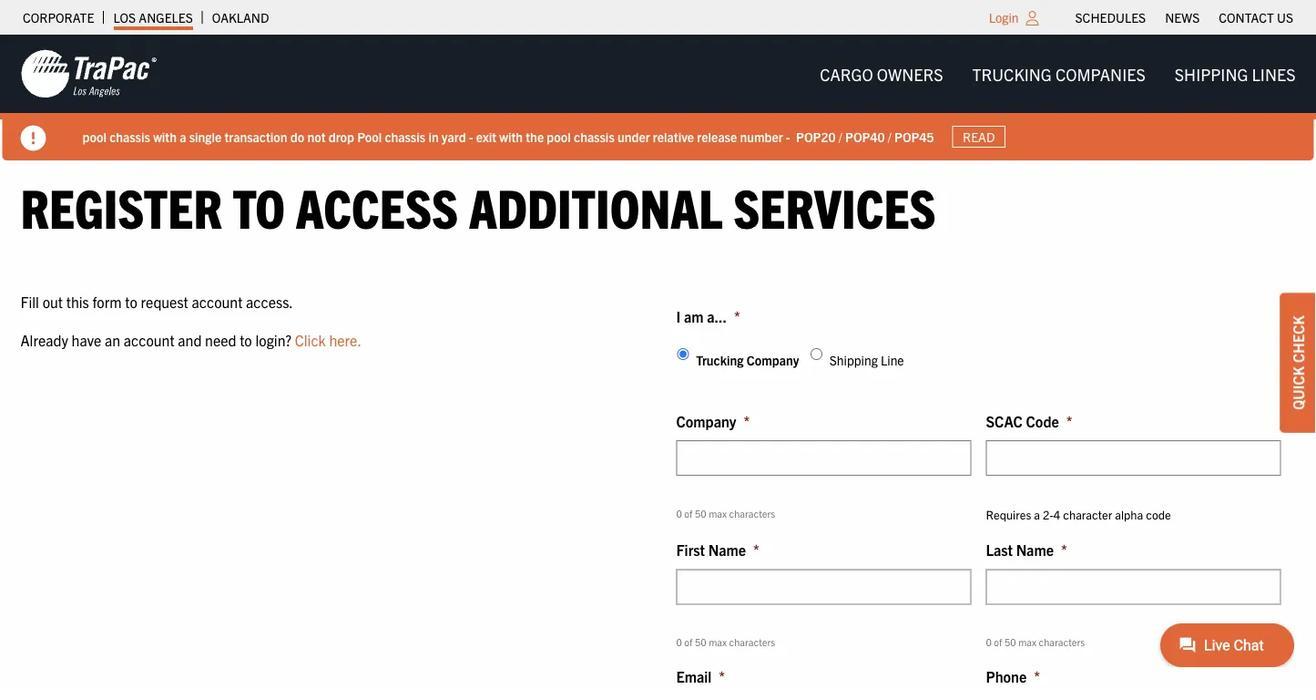Task type: describe. For each thing, give the bounding box(es) containing it.
need
[[205, 331, 236, 349]]

not
[[308, 128, 326, 145]]

pop45
[[895, 128, 935, 145]]

relative
[[653, 128, 695, 145]]

shipping for shipping line
[[830, 352, 878, 368]]

first
[[677, 541, 706, 559]]

pool chassis with a single transaction  do not drop pool chassis in yard -  exit with the pool chassis under relative release number -  pop20 / pop40 / pop45
[[82, 128, 935, 145]]

last
[[987, 541, 1014, 559]]

number
[[740, 128, 783, 145]]

login
[[990, 9, 1019, 26]]

4
[[1054, 507, 1061, 522]]

* right phone
[[1035, 667, 1041, 685]]

schedules
[[1076, 9, 1147, 26]]

first name *
[[677, 541, 760, 559]]

1 / from the left
[[839, 128, 843, 145]]

contact us
[[1220, 9, 1294, 26]]

50 for first
[[695, 636, 707, 648]]

register to access additional services
[[21, 172, 937, 239]]

light image
[[1027, 11, 1040, 26]]

* right code
[[1067, 412, 1073, 430]]

services
[[734, 172, 937, 239]]

corporate link
[[23, 5, 94, 30]]

0 vertical spatial to
[[233, 172, 285, 239]]

trucking for trucking company
[[696, 352, 744, 368]]

los angeles link
[[113, 5, 193, 30]]

characters for last name *
[[1040, 636, 1086, 648]]

none text field inside register to access additional services main content
[[677, 569, 972, 605]]

corporate
[[23, 9, 94, 26]]

0 of 50 max characters for company
[[677, 507, 776, 519]]

form
[[92, 293, 122, 311]]

register to access additional services main content
[[2, 172, 1315, 689]]

access.
[[246, 293, 293, 311]]

name for last name
[[1017, 541, 1054, 559]]

read link
[[953, 126, 1006, 148]]

2 with from the left
[[500, 128, 523, 145]]

characters for first name *
[[730, 636, 776, 648]]

exit
[[476, 128, 497, 145]]

click here. link
[[295, 331, 362, 349]]

this
[[66, 293, 89, 311]]

* right email
[[719, 667, 726, 685]]

shipping lines link
[[1161, 55, 1311, 92]]

1 vertical spatial to
[[125, 293, 138, 311]]

fill out this form to request account access.
[[21, 293, 293, 311]]

1 chassis from the left
[[110, 128, 150, 145]]

of for first
[[685, 636, 693, 648]]

single
[[189, 128, 222, 145]]

code
[[1147, 507, 1172, 522]]

news
[[1166, 9, 1201, 26]]

of for company
[[685, 507, 693, 519]]

0 horizontal spatial company
[[677, 412, 737, 430]]

solid image
[[21, 125, 46, 151]]

a inside main content
[[1035, 507, 1041, 522]]

scac
[[987, 412, 1023, 430]]

check
[[1290, 315, 1308, 363]]

max for last
[[1019, 636, 1037, 648]]

contact us link
[[1220, 5, 1294, 30]]

trucking for trucking companies
[[973, 63, 1052, 84]]

email
[[677, 667, 712, 685]]

lines
[[1253, 63, 1296, 84]]

drop
[[329, 128, 355, 145]]

requires
[[987, 507, 1032, 522]]

2 - from the left
[[786, 128, 791, 145]]

los
[[113, 9, 136, 26]]

company *
[[677, 412, 750, 430]]

a inside banner
[[180, 128, 186, 145]]

* right first
[[754, 541, 760, 559]]

pop20
[[797, 128, 836, 145]]

phone *
[[987, 667, 1041, 685]]

0 for first name
[[677, 636, 682, 648]]

shipping line
[[830, 352, 905, 368]]

yard
[[442, 128, 466, 145]]

i am a... *
[[677, 307, 741, 325]]

the
[[526, 128, 544, 145]]

banner containing cargo owners
[[0, 35, 1317, 160]]

1 with from the left
[[153, 128, 177, 145]]

here.
[[329, 331, 362, 349]]

pop40
[[846, 128, 885, 145]]

character
[[1064, 507, 1113, 522]]

menu bar containing schedules
[[1066, 5, 1304, 30]]

line
[[881, 352, 905, 368]]

release
[[697, 128, 738, 145]]

los angeles
[[113, 9, 193, 26]]

owners
[[878, 63, 944, 84]]

already
[[21, 331, 68, 349]]

login link
[[990, 9, 1019, 26]]

angeles
[[139, 9, 193, 26]]

click
[[295, 331, 326, 349]]

* down trucking company
[[744, 412, 750, 430]]

scac code *
[[987, 412, 1073, 430]]

cargo owners
[[820, 63, 944, 84]]

1 pool from the left
[[82, 128, 107, 145]]

access
[[296, 172, 459, 239]]

0 horizontal spatial account
[[124, 331, 175, 349]]

news link
[[1166, 5, 1201, 30]]

us
[[1278, 9, 1294, 26]]

oakland link
[[212, 5, 269, 30]]



Task type: locate. For each thing, give the bounding box(es) containing it.
to right the form
[[125, 293, 138, 311]]

login?
[[256, 331, 292, 349]]

1 vertical spatial shipping
[[830, 352, 878, 368]]

out
[[42, 293, 63, 311]]

0 of 50 max characters up phone *
[[987, 636, 1086, 648]]

max up phone *
[[1019, 636, 1037, 648]]

None text field
[[677, 440, 972, 476], [987, 440, 1282, 476], [987, 569, 1282, 605], [677, 440, 972, 476], [987, 440, 1282, 476], [987, 569, 1282, 605]]

a left single
[[180, 128, 186, 145]]

0 horizontal spatial name
[[709, 541, 746, 559]]

1 horizontal spatial account
[[192, 293, 243, 311]]

account up need
[[192, 293, 243, 311]]

1 - from the left
[[469, 128, 473, 145]]

cargo owners link
[[806, 55, 958, 92]]

0 horizontal spatial with
[[153, 128, 177, 145]]

of
[[685, 507, 693, 519], [685, 636, 693, 648], [995, 636, 1003, 648]]

trucking down login
[[973, 63, 1052, 84]]

50 up phone *
[[1005, 636, 1017, 648]]

1 horizontal spatial trucking
[[973, 63, 1052, 84]]

shipping left lines
[[1175, 63, 1249, 84]]

max for first
[[709, 636, 727, 648]]

shipping inside register to access additional services main content
[[830, 352, 878, 368]]

with left single
[[153, 128, 177, 145]]

company left shipping line option
[[747, 352, 800, 368]]

0 horizontal spatial pool
[[82, 128, 107, 145]]

name right first
[[709, 541, 746, 559]]

50 for company
[[695, 507, 707, 519]]

2 / from the left
[[888, 128, 892, 145]]

0 vertical spatial account
[[192, 293, 243, 311]]

- left exit
[[469, 128, 473, 145]]

name for first name
[[709, 541, 746, 559]]

shipping right shipping line option
[[830, 352, 878, 368]]

i
[[677, 307, 681, 325]]

to
[[233, 172, 285, 239], [125, 293, 138, 311], [240, 331, 252, 349]]

max up email *
[[709, 636, 727, 648]]

/ right pop20
[[839, 128, 843, 145]]

50 up email *
[[695, 636, 707, 648]]

of up phone
[[995, 636, 1003, 648]]

menu bar
[[1066, 5, 1304, 30], [806, 55, 1311, 92]]

request
[[141, 293, 188, 311]]

chassis up register
[[110, 128, 150, 145]]

Trucking Company radio
[[678, 348, 689, 360]]

account right an
[[124, 331, 175, 349]]

with left the the
[[500, 128, 523, 145]]

0 of 50 max characters for first name
[[677, 636, 776, 648]]

additional
[[469, 172, 723, 239]]

0 of 50 max characters
[[677, 507, 776, 519], [677, 636, 776, 648], [987, 636, 1086, 648]]

50 for last
[[1005, 636, 1017, 648]]

shipping lines
[[1175, 63, 1296, 84]]

1 vertical spatial account
[[124, 331, 175, 349]]

1 horizontal spatial pool
[[547, 128, 571, 145]]

quick check
[[1290, 315, 1308, 410]]

0 up email
[[677, 636, 682, 648]]

0 vertical spatial company
[[747, 352, 800, 368]]

1 horizontal spatial name
[[1017, 541, 1054, 559]]

2 name from the left
[[1017, 541, 1054, 559]]

schedules link
[[1076, 5, 1147, 30]]

chassis left in
[[385, 128, 426, 145]]

2-
[[1044, 507, 1054, 522]]

1 vertical spatial company
[[677, 412, 737, 430]]

menu bar containing cargo owners
[[806, 55, 1311, 92]]

- right number
[[786, 128, 791, 145]]

1 horizontal spatial chassis
[[385, 128, 426, 145]]

oakland
[[212, 9, 269, 26]]

pool
[[82, 128, 107, 145], [547, 128, 571, 145]]

0
[[677, 507, 682, 519], [677, 636, 682, 648], [987, 636, 992, 648]]

0 for last name
[[987, 636, 992, 648]]

0 horizontal spatial shipping
[[830, 352, 878, 368]]

2 chassis from the left
[[385, 128, 426, 145]]

to right need
[[240, 331, 252, 349]]

do
[[291, 128, 305, 145]]

Shipping Line radio
[[811, 348, 823, 360]]

under
[[618, 128, 650, 145]]

0 horizontal spatial -
[[469, 128, 473, 145]]

company down trucking company radio
[[677, 412, 737, 430]]

max up the "first name *"
[[709, 507, 727, 519]]

/
[[839, 128, 843, 145], [888, 128, 892, 145]]

trucking companies link
[[958, 55, 1161, 92]]

los angeles image
[[21, 48, 157, 99]]

0 up phone
[[987, 636, 992, 648]]

0 up first
[[677, 507, 682, 519]]

2 horizontal spatial chassis
[[574, 128, 615, 145]]

account
[[192, 293, 243, 311], [124, 331, 175, 349]]

1 vertical spatial menu bar
[[806, 55, 1311, 92]]

to down transaction
[[233, 172, 285, 239]]

* right a...
[[735, 307, 741, 325]]

have
[[72, 331, 101, 349]]

register
[[21, 172, 222, 239]]

trucking inside "trucking companies" link
[[973, 63, 1052, 84]]

0 horizontal spatial trucking
[[696, 352, 744, 368]]

1 vertical spatial a
[[1035, 507, 1041, 522]]

name right last
[[1017, 541, 1054, 559]]

already have an account and need to login? click here.
[[21, 331, 362, 349]]

0 vertical spatial trucking
[[973, 63, 1052, 84]]

banner
[[0, 35, 1317, 160]]

of up first
[[685, 507, 693, 519]]

alpha
[[1116, 507, 1144, 522]]

/ left pop45
[[888, 128, 892, 145]]

trucking companies
[[973, 63, 1146, 84]]

with
[[153, 128, 177, 145], [500, 128, 523, 145]]

of for last
[[995, 636, 1003, 648]]

shipping for shipping lines
[[1175, 63, 1249, 84]]

contact
[[1220, 9, 1275, 26]]

name
[[709, 541, 746, 559], [1017, 541, 1054, 559]]

1 horizontal spatial company
[[747, 352, 800, 368]]

1 horizontal spatial shipping
[[1175, 63, 1249, 84]]

0 of 50 max characters for last name
[[987, 636, 1086, 648]]

1 horizontal spatial /
[[888, 128, 892, 145]]

in
[[429, 128, 439, 145]]

fill
[[21, 293, 39, 311]]

requires a 2-4 character alpha code
[[987, 507, 1172, 522]]

0 horizontal spatial chassis
[[110, 128, 150, 145]]

1 horizontal spatial a
[[1035, 507, 1041, 522]]

max
[[709, 507, 727, 519], [709, 636, 727, 648], [1019, 636, 1037, 648]]

None text field
[[677, 569, 972, 605]]

chassis left under
[[574, 128, 615, 145]]

trucking company
[[696, 352, 800, 368]]

trucking right trucking company radio
[[696, 352, 744, 368]]

characters
[[730, 507, 776, 519], [730, 636, 776, 648], [1040, 636, 1086, 648]]

0 vertical spatial menu bar
[[1066, 5, 1304, 30]]

0 of 50 max characters up email *
[[677, 636, 776, 648]]

3 chassis from the left
[[574, 128, 615, 145]]

a...
[[707, 307, 727, 325]]

quick check link
[[1281, 293, 1317, 433]]

0 vertical spatial shipping
[[1175, 63, 1249, 84]]

0 for company
[[677, 507, 682, 519]]

email *
[[677, 667, 726, 685]]

0 horizontal spatial /
[[839, 128, 843, 145]]

last name *
[[987, 541, 1068, 559]]

characters for company *
[[730, 507, 776, 519]]

a left 2-
[[1035, 507, 1041, 522]]

0 of 50 max characters up the "first name *"
[[677, 507, 776, 519]]

50 up first
[[695, 507, 707, 519]]

company
[[747, 352, 800, 368], [677, 412, 737, 430]]

max for company
[[709, 507, 727, 519]]

of up email
[[685, 636, 693, 648]]

pool
[[357, 128, 382, 145]]

-
[[469, 128, 473, 145], [786, 128, 791, 145]]

code
[[1027, 412, 1060, 430]]

am
[[684, 307, 704, 325]]

read
[[963, 129, 996, 145]]

cargo
[[820, 63, 874, 84]]

phone
[[987, 667, 1027, 685]]

1 horizontal spatial with
[[500, 128, 523, 145]]

50
[[695, 507, 707, 519], [695, 636, 707, 648], [1005, 636, 1017, 648]]

0 horizontal spatial a
[[180, 128, 186, 145]]

trucking inside register to access additional services main content
[[696, 352, 744, 368]]

pool right the solid "image"
[[82, 128, 107, 145]]

a
[[180, 128, 186, 145], [1035, 507, 1041, 522]]

2 vertical spatial to
[[240, 331, 252, 349]]

quick
[[1290, 366, 1308, 410]]

1 horizontal spatial -
[[786, 128, 791, 145]]

transaction
[[225, 128, 288, 145]]

an
[[105, 331, 120, 349]]

companies
[[1056, 63, 1146, 84]]

1 vertical spatial trucking
[[696, 352, 744, 368]]

2 pool from the left
[[547, 128, 571, 145]]

1 name from the left
[[709, 541, 746, 559]]

and
[[178, 331, 202, 349]]

chassis
[[110, 128, 150, 145], [385, 128, 426, 145], [574, 128, 615, 145]]

0 vertical spatial a
[[180, 128, 186, 145]]

pool right the the
[[547, 128, 571, 145]]

* down requires a 2-4 character alpha code
[[1062, 541, 1068, 559]]



Task type: vqa. For each thing, say whether or not it's contained in the screenshot.
the top THE MAX
no



